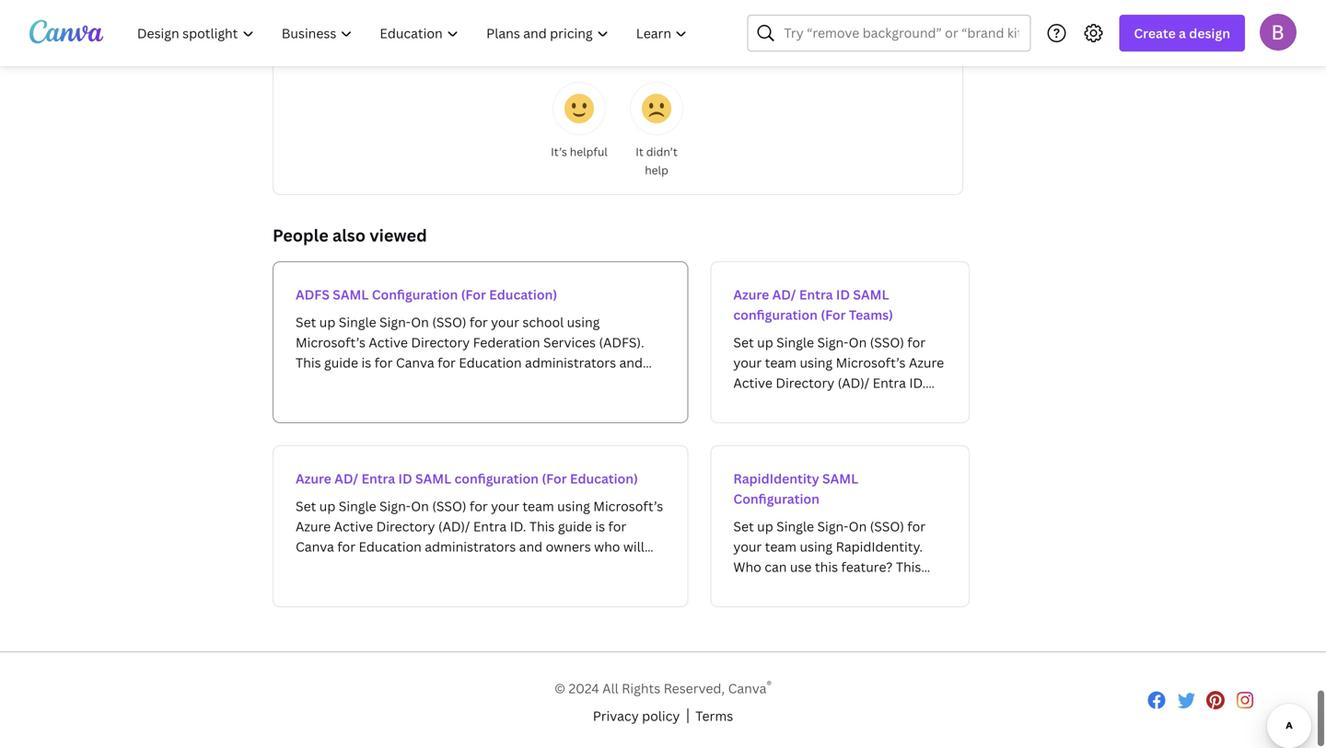 Task type: vqa. For each thing, say whether or not it's contained in the screenshot.
(For within the Azure AD/ Entra ID SAML configuration (For Teams)
yes



Task type: describe. For each thing, give the bounding box(es) containing it.
adfs saml configuration (for education)
[[296, 286, 557, 303]]

it didn't help
[[636, 144, 678, 178]]

helpful
[[570, 144, 608, 159]]

ad/ for azure ad/ entra id saml configuration (for education)
[[335, 470, 358, 488]]

0 horizontal spatial (for
[[461, 286, 486, 303]]

bob builder image
[[1260, 14, 1297, 50]]

🙂 image
[[565, 94, 594, 123]]

was
[[565, 48, 590, 66]]

azure ad/ entra id saml configuration (for education)
[[296, 470, 638, 488]]

entra for azure ad/ entra id saml configuration (for education)
[[361, 470, 395, 488]]

rights
[[622, 680, 661, 698]]

saml inside azure ad/ entra id saml configuration (for teams)
[[853, 286, 889, 303]]

create
[[1134, 24, 1176, 42]]

azure ad/ entra id saml configuration (for education) link
[[273, 446, 688, 608]]

viewed
[[370, 224, 427, 247]]

azure ad/ entra id saml configuration (for teams) link
[[711, 262, 970, 424]]

top level navigation element
[[125, 15, 703, 52]]

canva
[[728, 680, 767, 698]]

(for for azure ad/ entra id saml configuration (for education)
[[542, 470, 567, 488]]

privacy policy
[[593, 708, 680, 725]]

id for azure ad/ entra id saml configuration (for teams)
[[836, 286, 850, 303]]

azure for azure ad/ entra id saml configuration (for teams)
[[734, 286, 769, 303]]

education) inside 'azure ad/ entra id saml configuration (for education)' link
[[570, 470, 638, 488]]

all
[[603, 680, 619, 698]]

people
[[273, 224, 329, 247]]

it
[[636, 144, 644, 159]]

create a design
[[1134, 24, 1231, 42]]

terms
[[696, 708, 733, 725]]

privacy
[[593, 708, 639, 725]]

configuration for teams)
[[734, 306, 818, 324]]

education) inside adfs saml configuration (for education) link
[[489, 286, 557, 303]]

it's helpful
[[551, 144, 608, 159]]

2024
[[569, 680, 599, 698]]

terms link
[[696, 707, 733, 727]]

people also viewed
[[273, 224, 427, 247]]

entra for azure ad/ entra id saml configuration (for teams)
[[799, 286, 833, 303]]

rapididentity saml configuration link
[[711, 446, 970, 608]]

configuration for education)
[[455, 470, 539, 488]]

©
[[554, 680, 566, 698]]

was this helpful?
[[565, 48, 671, 66]]

configuration for rapididentity
[[734, 490, 820, 508]]

© 2024 all rights reserved, canva ®
[[554, 678, 772, 698]]

rapididentity
[[734, 470, 819, 488]]

helpful?
[[620, 48, 671, 66]]



Task type: locate. For each thing, give the bounding box(es) containing it.
didn't
[[646, 144, 678, 159]]

0 horizontal spatial configuration
[[372, 286, 458, 303]]

policy
[[642, 708, 680, 725]]

configuration
[[734, 306, 818, 324], [455, 470, 539, 488]]

azure for azure ad/ entra id saml configuration (for education)
[[296, 470, 331, 488]]

id inside azure ad/ entra id saml configuration (for teams)
[[836, 286, 850, 303]]

1 horizontal spatial (for
[[542, 470, 567, 488]]

ad/ for azure ad/ entra id saml configuration (for teams)
[[772, 286, 796, 303]]

0 horizontal spatial id
[[398, 470, 412, 488]]

(for inside azure ad/ entra id saml configuration (for teams)
[[821, 306, 846, 324]]

0 horizontal spatial ad/
[[335, 470, 358, 488]]

0 vertical spatial education)
[[489, 286, 557, 303]]

create a design button
[[1119, 15, 1245, 52]]

1 vertical spatial education)
[[570, 470, 638, 488]]

azure inside 'azure ad/ entra id saml configuration (for education)' link
[[296, 470, 331, 488]]

0 horizontal spatial azure
[[296, 470, 331, 488]]

saml inside the 'rapididentity saml configuration'
[[823, 470, 859, 488]]

1 vertical spatial configuration
[[734, 490, 820, 508]]

(for
[[461, 286, 486, 303], [821, 306, 846, 324], [542, 470, 567, 488]]

configuration inside azure ad/ entra id saml configuration (for teams)
[[734, 306, 818, 324]]

privacy policy link
[[593, 707, 680, 727]]

1 horizontal spatial azure
[[734, 286, 769, 303]]

1 vertical spatial id
[[398, 470, 412, 488]]

(for for azure ad/ entra id saml configuration (for teams)
[[821, 306, 846, 324]]

adfs saml configuration (for education) link
[[273, 262, 688, 424]]

Try "remove background" or "brand kit" search field
[[784, 16, 1019, 51]]

reserved,
[[664, 680, 725, 698]]

1 vertical spatial azure
[[296, 470, 331, 488]]

saml
[[333, 286, 369, 303], [853, 286, 889, 303], [415, 470, 451, 488], [823, 470, 859, 488]]

2 horizontal spatial (for
[[821, 306, 846, 324]]

entra inside azure ad/ entra id saml configuration (for teams)
[[799, 286, 833, 303]]

0 horizontal spatial education)
[[489, 286, 557, 303]]

0 vertical spatial azure
[[734, 286, 769, 303]]

azure inside azure ad/ entra id saml configuration (for teams)
[[734, 286, 769, 303]]

0 horizontal spatial configuration
[[455, 470, 539, 488]]

rapididentity saml configuration
[[734, 470, 859, 508]]

design
[[1189, 24, 1231, 42]]

a
[[1179, 24, 1186, 42]]

id
[[836, 286, 850, 303], [398, 470, 412, 488]]

1 horizontal spatial entra
[[799, 286, 833, 303]]

0 vertical spatial ad/
[[772, 286, 796, 303]]

adfs
[[296, 286, 330, 303]]

also
[[333, 224, 366, 247]]

1 vertical spatial ad/
[[335, 470, 358, 488]]

0 vertical spatial configuration
[[372, 286, 458, 303]]

1 vertical spatial entra
[[361, 470, 395, 488]]

configuration
[[372, 286, 458, 303], [734, 490, 820, 508]]

0 vertical spatial id
[[836, 286, 850, 303]]

1 horizontal spatial configuration
[[734, 306, 818, 324]]

configuration for adfs
[[372, 286, 458, 303]]

azure ad/ entra id saml configuration (for teams)
[[734, 286, 893, 324]]

this
[[593, 48, 617, 66]]

teams)
[[849, 306, 893, 324]]

ad/ inside azure ad/ entra id saml configuration (for teams)
[[772, 286, 796, 303]]

2 vertical spatial (for
[[542, 470, 567, 488]]

®
[[767, 678, 772, 693]]

education)
[[489, 286, 557, 303], [570, 470, 638, 488]]

1 horizontal spatial ad/
[[772, 286, 796, 303]]

0 vertical spatial entra
[[799, 286, 833, 303]]

😔 image
[[642, 94, 671, 123]]

it's
[[551, 144, 567, 159]]

configuration inside the 'rapididentity saml configuration'
[[734, 490, 820, 508]]

azure
[[734, 286, 769, 303], [296, 470, 331, 488]]

configuration down the rapididentity at right bottom
[[734, 490, 820, 508]]

0 horizontal spatial entra
[[361, 470, 395, 488]]

id inside 'azure ad/ entra id saml configuration (for education)' link
[[398, 470, 412, 488]]

1 vertical spatial (for
[[821, 306, 846, 324]]

1 vertical spatial configuration
[[455, 470, 539, 488]]

id for azure ad/ entra id saml configuration (for education)
[[398, 470, 412, 488]]

0 vertical spatial configuration
[[734, 306, 818, 324]]

1 horizontal spatial configuration
[[734, 490, 820, 508]]

entra
[[799, 286, 833, 303], [361, 470, 395, 488]]

configuration inside adfs saml configuration (for education) link
[[372, 286, 458, 303]]

0 vertical spatial (for
[[461, 286, 486, 303]]

help
[[645, 163, 669, 178]]

1 horizontal spatial id
[[836, 286, 850, 303]]

ad/
[[772, 286, 796, 303], [335, 470, 358, 488]]

configuration down viewed
[[372, 286, 458, 303]]

1 horizontal spatial education)
[[570, 470, 638, 488]]



